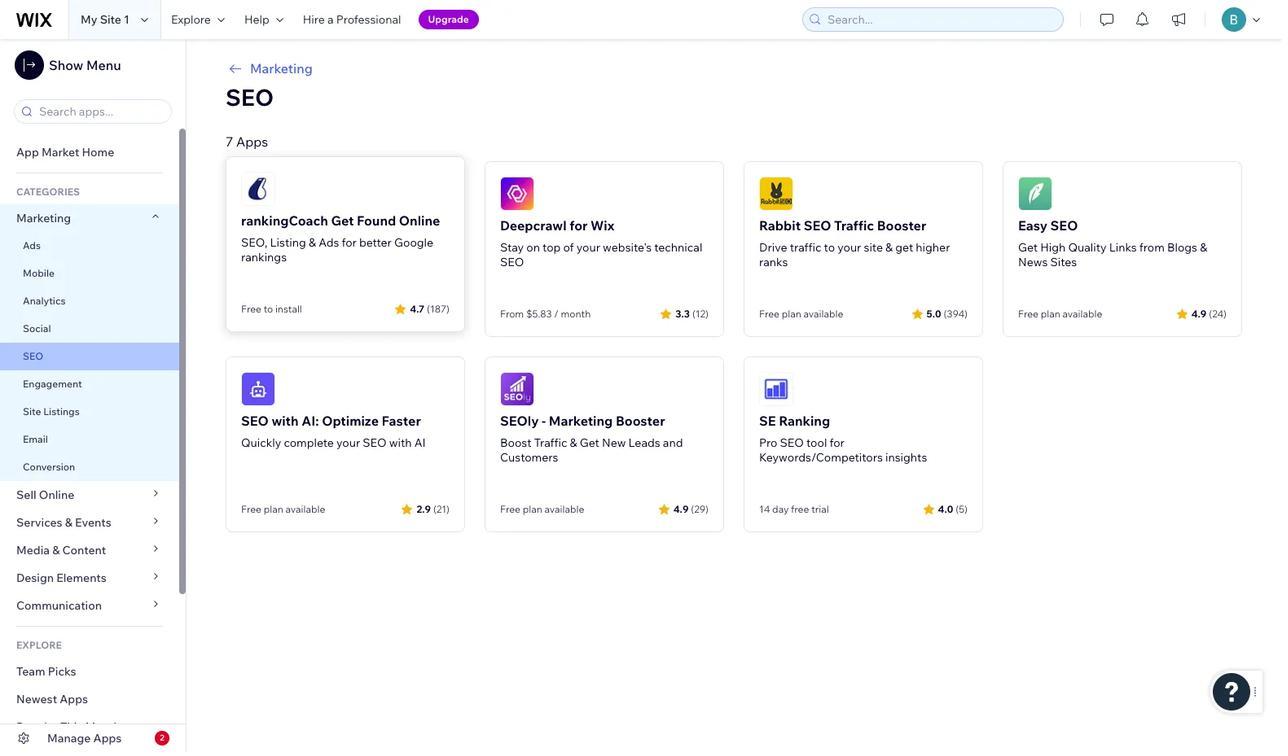 Task type: vqa. For each thing, say whether or not it's contained in the screenshot.
Physical link related to 364215376135199
no



Task type: describe. For each thing, give the bounding box(es) containing it.
for inside se ranking pro seo tool for keywords/competitors insights
[[830, 436, 845, 451]]

trial
[[812, 503, 829, 516]]

traffic inside seoly - marketing booster boost traffic & get new leads and customers
[[534, 436, 567, 451]]

help
[[244, 12, 269, 27]]

quality
[[1068, 240, 1107, 255]]

free
[[791, 503, 809, 516]]

7
[[226, 134, 233, 150]]

plan for marketing
[[523, 503, 542, 516]]

easy seo get high quality links from blogs & news sites
[[1018, 218, 1208, 270]]

free for rabbit seo traffic booster
[[759, 308, 780, 320]]

easy seo logo image
[[1018, 177, 1053, 211]]

deepcrawl for wix logo image
[[500, 177, 534, 211]]

$5.83
[[526, 308, 552, 320]]

mobile link
[[0, 260, 179, 288]]

sidebar element
[[0, 39, 187, 753]]

seo inside se ranking pro seo tool for keywords/competitors insights
[[780, 436, 804, 451]]

14 day free trial
[[759, 503, 829, 516]]

seo inside rabbit seo traffic booster drive traffic to your site & get higher ranks
[[804, 218, 831, 234]]

listing
[[270, 235, 306, 250]]

website's
[[603, 240, 652, 255]]

professional
[[336, 12, 401, 27]]

ads inside the rankingcoach get found online seo, listing & ads for better google rankings
[[319, 235, 339, 250]]

14
[[759, 503, 770, 516]]

rankingcoach get found online logo image
[[241, 172, 275, 206]]

7 apps
[[226, 134, 268, 150]]

team picks
[[16, 665, 76, 679]]

deepcrawl
[[500, 218, 567, 234]]

ranks
[[759, 255, 788, 270]]

rankingcoach get found online seo, listing & ads for better google rankings
[[241, 213, 440, 265]]

seo inside easy seo get high quality links from blogs & news sites
[[1051, 218, 1078, 234]]

show menu
[[49, 57, 121, 73]]

hire a professional link
[[293, 0, 411, 39]]

4.0
[[938, 503, 953, 515]]

sell
[[16, 488, 36, 503]]

rankings
[[241, 250, 287, 265]]

boost
[[500, 436, 532, 451]]

conversion link
[[0, 454, 179, 481]]

(24)
[[1209, 308, 1227, 320]]

apps for newest apps
[[60, 692, 88, 707]]

seo down "optimize"
[[363, 436, 387, 451]]

marketing inside seoly - marketing booster boost traffic & get new leads and customers
[[549, 413, 613, 429]]

& inside "link"
[[65, 516, 72, 530]]

& inside seoly - marketing booster boost traffic & get new leads and customers
[[570, 436, 577, 451]]

& inside the rankingcoach get found online seo, listing & ads for better google rankings
[[309, 235, 316, 250]]

1
[[124, 12, 129, 27]]

rankingcoach
[[241, 213, 328, 229]]

links
[[1109, 240, 1137, 255]]

seo with ai: optimize faster logo image
[[241, 372, 275, 407]]

explore
[[171, 12, 211, 27]]

free plan available for traffic
[[759, 308, 843, 320]]

menu
[[86, 57, 121, 73]]

get inside seoly - marketing booster boost traffic & get new leads and customers
[[580, 436, 599, 451]]

site inside "link"
[[23, 406, 41, 418]]

seo,
[[241, 235, 268, 250]]

optimize
[[322, 413, 379, 429]]

from
[[500, 308, 524, 320]]

popular
[[16, 720, 58, 735]]

marketing inside sidebar "element"
[[16, 211, 71, 226]]

plan for get
[[1041, 308, 1060, 320]]

complete
[[284, 436, 334, 451]]

wix
[[591, 218, 615, 234]]

& right media
[[52, 543, 60, 558]]

free for seoly - marketing booster
[[500, 503, 521, 516]]

se ranking logo image
[[759, 372, 793, 407]]

your for traffic
[[838, 240, 861, 255]]

4.9 (24)
[[1192, 308, 1227, 320]]

on
[[527, 240, 540, 255]]

seo up 'quickly' at the bottom of the page
[[241, 413, 269, 429]]

google
[[394, 235, 434, 250]]

Search... field
[[823, 8, 1058, 31]]

free to install
[[241, 303, 302, 315]]

leads
[[629, 436, 660, 451]]

online inside the rankingcoach get found online seo, listing & ads for better google rankings
[[399, 213, 440, 229]]

categories
[[16, 186, 80, 198]]

free plan available for ai:
[[241, 503, 325, 516]]

this
[[60, 720, 83, 735]]

get
[[896, 240, 913, 255]]

4.7 (187)
[[410, 303, 450, 315]]

mobile
[[23, 267, 55, 279]]

& inside rabbit seo traffic booster drive traffic to your site & get higher ranks
[[886, 240, 893, 255]]

and
[[663, 436, 683, 451]]

(5)
[[956, 503, 968, 515]]

services & events link
[[0, 509, 179, 537]]

available for marketing
[[545, 503, 584, 516]]

media & content
[[16, 543, 106, 558]]

stay
[[500, 240, 524, 255]]

upgrade
[[428, 13, 469, 25]]

better
[[359, 235, 392, 250]]

explore
[[16, 640, 62, 652]]

(394)
[[944, 308, 968, 320]]

seo link
[[0, 343, 179, 371]]

app
[[16, 145, 39, 160]]

traffic
[[790, 240, 822, 255]]

new
[[602, 436, 626, 451]]

available for get
[[1063, 308, 1103, 320]]

newest
[[16, 692, 57, 707]]

site listings
[[23, 406, 80, 418]]

4.0 (5)
[[938, 503, 968, 515]]

ai
[[414, 436, 426, 451]]

communication
[[16, 599, 104, 613]]

show menu button
[[15, 51, 121, 80]]

customers
[[500, 451, 558, 465]]

month
[[85, 720, 120, 735]]

booster for seoly - marketing booster
[[616, 413, 665, 429]]

3.3 (12)
[[676, 308, 709, 320]]

4.7
[[410, 303, 425, 315]]

a
[[327, 12, 334, 27]]

/
[[554, 308, 559, 320]]

tool
[[807, 436, 827, 451]]

deepcrawl for wix stay on top of your website's technical seo
[[500, 218, 703, 270]]

quickly
[[241, 436, 281, 451]]



Task type: locate. For each thing, give the bounding box(es) containing it.
0 horizontal spatial your
[[336, 436, 360, 451]]

0 horizontal spatial booster
[[616, 413, 665, 429]]

my
[[81, 12, 97, 27]]

1 horizontal spatial with
[[389, 436, 412, 451]]

home
[[82, 145, 114, 160]]

month
[[561, 308, 591, 320]]

0 horizontal spatial ads
[[23, 240, 41, 252]]

for left wix
[[570, 218, 588, 234]]

traffic up "site"
[[834, 218, 874, 234]]

& left events
[[65, 516, 72, 530]]

0 horizontal spatial with
[[272, 413, 299, 429]]

your left "site"
[[838, 240, 861, 255]]

available down customers
[[545, 503, 584, 516]]

social link
[[0, 315, 179, 343]]

site
[[100, 12, 121, 27], [23, 406, 41, 418]]

rabbit seo traffic booster logo image
[[759, 177, 793, 211]]

free down customers
[[500, 503, 521, 516]]

plan for ai:
[[264, 503, 283, 516]]

for right the tool
[[830, 436, 845, 451]]

1 horizontal spatial online
[[399, 213, 440, 229]]

analytics
[[23, 295, 66, 307]]

apps for manage apps
[[93, 732, 122, 746]]

seoly - marketing booster boost traffic & get new leads and customers
[[500, 413, 683, 465]]

1 horizontal spatial to
[[824, 240, 835, 255]]

faster
[[382, 413, 421, 429]]

2 horizontal spatial your
[[838, 240, 861, 255]]

0 horizontal spatial marketing link
[[0, 204, 179, 232]]

Search apps... field
[[34, 100, 166, 123]]

upgrade button
[[418, 10, 479, 29]]

plan down ranks
[[782, 308, 801, 320]]

free for easy seo
[[1018, 308, 1039, 320]]

(21)
[[433, 503, 450, 515]]

& right listing
[[309, 235, 316, 250]]

1 vertical spatial with
[[389, 436, 412, 451]]

se ranking pro seo tool for keywords/competitors insights
[[759, 413, 927, 465]]

apps up this
[[60, 692, 88, 707]]

communication link
[[0, 592, 179, 620]]

-
[[542, 413, 546, 429]]

ads link
[[0, 232, 179, 260]]

3.3
[[676, 308, 690, 320]]

keywords/competitors
[[759, 451, 883, 465]]

apps right this
[[93, 732, 122, 746]]

4.9 left (29) at the bottom right of page
[[673, 503, 689, 515]]

engagement
[[23, 378, 82, 390]]

4.9 for seoly - marketing booster
[[673, 503, 689, 515]]

traffic down -
[[534, 436, 567, 451]]

listings
[[43, 406, 80, 418]]

& inside easy seo get high quality links from blogs & news sites
[[1200, 240, 1208, 255]]

to inside rabbit seo traffic booster drive traffic to your site & get higher ranks
[[824, 240, 835, 255]]

design
[[16, 571, 54, 586]]

apps
[[236, 134, 268, 150], [60, 692, 88, 707], [93, 732, 122, 746]]

0 horizontal spatial for
[[342, 235, 357, 250]]

newest apps
[[16, 692, 88, 707]]

seo up the 7 apps
[[226, 83, 274, 112]]

easy
[[1018, 218, 1048, 234]]

0 vertical spatial booster
[[877, 218, 927, 234]]

1 vertical spatial online
[[39, 488, 74, 503]]

ads up the mobile
[[23, 240, 41, 252]]

install
[[275, 303, 302, 315]]

1 vertical spatial get
[[1018, 240, 1038, 255]]

events
[[75, 516, 111, 530]]

free down news
[[1018, 308, 1039, 320]]

available for ai:
[[285, 503, 325, 516]]

1 horizontal spatial traffic
[[834, 218, 874, 234]]

0 horizontal spatial to
[[264, 303, 273, 315]]

& right blogs
[[1200, 240, 1208, 255]]

ads inside ads "link"
[[23, 240, 41, 252]]

get down "easy"
[[1018, 240, 1038, 255]]

1 horizontal spatial booster
[[877, 218, 927, 234]]

social
[[23, 323, 51, 335]]

site left the 1
[[100, 12, 121, 27]]

your for wix
[[577, 240, 600, 255]]

traffic inside rabbit seo traffic booster drive traffic to your site & get higher ranks
[[834, 218, 874, 234]]

found
[[357, 213, 396, 229]]

1 horizontal spatial your
[[577, 240, 600, 255]]

2.9 (21)
[[417, 503, 450, 515]]

plan down 'quickly' at the bottom of the page
[[264, 503, 283, 516]]

higher
[[916, 240, 950, 255]]

1 horizontal spatial 4.9
[[1192, 308, 1207, 320]]

online inside "link"
[[39, 488, 74, 503]]

get left 'found'
[[331, 213, 354, 229]]

services
[[16, 516, 62, 530]]

0 horizontal spatial traffic
[[534, 436, 567, 451]]

with left ai:
[[272, 413, 299, 429]]

1 vertical spatial 4.9
[[673, 503, 689, 515]]

booster inside seoly - marketing booster boost traffic & get new leads and customers
[[616, 413, 665, 429]]

of
[[563, 240, 574, 255]]

5.0 (394)
[[927, 308, 968, 320]]

get
[[331, 213, 354, 229], [1018, 240, 1038, 255], [580, 436, 599, 451]]

email link
[[0, 426, 179, 454]]

free plan available down sites
[[1018, 308, 1103, 320]]

with left ai
[[389, 436, 412, 451]]

get inside the rankingcoach get found online seo, listing & ads for better google rankings
[[331, 213, 354, 229]]

1 vertical spatial site
[[23, 406, 41, 418]]

team
[[16, 665, 45, 679]]

1 horizontal spatial marketing link
[[226, 59, 1242, 78]]

design elements link
[[0, 565, 179, 592]]

plan down sites
[[1041, 308, 1060, 320]]

available down 'traffic'
[[804, 308, 843, 320]]

seo right pro
[[780, 436, 804, 451]]

conversion
[[23, 461, 75, 473]]

to right 'traffic'
[[824, 240, 835, 255]]

2 horizontal spatial apps
[[236, 134, 268, 150]]

1 horizontal spatial site
[[100, 12, 121, 27]]

media
[[16, 543, 50, 558]]

0 vertical spatial online
[[399, 213, 440, 229]]

high
[[1040, 240, 1066, 255]]

free plan available down ranks
[[759, 308, 843, 320]]

1 vertical spatial apps
[[60, 692, 88, 707]]

free plan available for marketing
[[500, 503, 584, 516]]

marketing down help button
[[250, 60, 313, 77]]

for left better
[[342, 235, 357, 250]]

4.9 for easy seo
[[1192, 308, 1207, 320]]

plan for traffic
[[782, 308, 801, 320]]

2 vertical spatial apps
[[93, 732, 122, 746]]

for inside 'deepcrawl for wix stay on top of your website's technical seo'
[[570, 218, 588, 234]]

1 horizontal spatial for
[[570, 218, 588, 234]]

engagement link
[[0, 371, 179, 398]]

hire
[[303, 12, 325, 27]]

booster
[[877, 218, 927, 234], [616, 413, 665, 429]]

0 vertical spatial for
[[570, 218, 588, 234]]

2 vertical spatial for
[[830, 436, 845, 451]]

1 vertical spatial for
[[342, 235, 357, 250]]

1 vertical spatial booster
[[616, 413, 665, 429]]

from $5.83 / month
[[500, 308, 591, 320]]

for
[[570, 218, 588, 234], [342, 235, 357, 250], [830, 436, 845, 451]]

insights
[[886, 451, 927, 465]]

available for traffic
[[804, 308, 843, 320]]

your inside rabbit seo traffic booster drive traffic to your site & get higher ranks
[[838, 240, 861, 255]]

hire a professional
[[303, 12, 401, 27]]

0 vertical spatial site
[[100, 12, 121, 27]]

2 horizontal spatial for
[[830, 436, 845, 451]]

1 horizontal spatial get
[[580, 436, 599, 451]]

0 horizontal spatial apps
[[60, 692, 88, 707]]

site
[[864, 240, 883, 255]]

sell online link
[[0, 481, 179, 509]]

0 horizontal spatial site
[[23, 406, 41, 418]]

seo left on
[[500, 255, 524, 270]]

design elements
[[16, 571, 107, 586]]

day
[[772, 503, 789, 516]]

traffic
[[834, 218, 874, 234], [534, 436, 567, 451]]

2 horizontal spatial get
[[1018, 240, 1038, 255]]

your inside the seo with ai: optimize faster quickly complete your seo with ai
[[336, 436, 360, 451]]

free down 'quickly' at the bottom of the page
[[241, 503, 261, 516]]

4.9 left (24)
[[1192, 308, 1207, 320]]

2 vertical spatial marketing
[[549, 413, 613, 429]]

analytics link
[[0, 288, 179, 315]]

ranking
[[779, 413, 830, 429]]

blogs
[[1167, 240, 1198, 255]]

available down complete
[[285, 503, 325, 516]]

your right of
[[577, 240, 600, 255]]

news
[[1018, 255, 1048, 270]]

with
[[272, 413, 299, 429], [389, 436, 412, 451]]

your inside 'deepcrawl for wix stay on top of your website's technical seo'
[[577, 240, 600, 255]]

0 vertical spatial traffic
[[834, 218, 874, 234]]

available down sites
[[1063, 308, 1103, 320]]

0 horizontal spatial 4.9
[[673, 503, 689, 515]]

services & events
[[16, 516, 111, 530]]

seo up high
[[1051, 218, 1078, 234]]

1 vertical spatial traffic
[[534, 436, 567, 451]]

your down "optimize"
[[336, 436, 360, 451]]

0 horizontal spatial get
[[331, 213, 354, 229]]

free plan available down 'quickly' at the bottom of the page
[[241, 503, 325, 516]]

apps right 7
[[236, 134, 268, 150]]

plan down customers
[[523, 503, 542, 516]]

elements
[[56, 571, 107, 586]]

& left new
[[570, 436, 577, 451]]

0 horizontal spatial online
[[39, 488, 74, 503]]

1 horizontal spatial apps
[[93, 732, 122, 746]]

(12)
[[692, 308, 709, 320]]

apps for 7 apps
[[236, 134, 268, 150]]

0 vertical spatial apps
[[236, 134, 268, 150]]

1 vertical spatial to
[[264, 303, 273, 315]]

1 vertical spatial marketing link
[[0, 204, 179, 232]]

seo up 'traffic'
[[804, 218, 831, 234]]

1 horizontal spatial marketing
[[250, 60, 313, 77]]

0 vertical spatial with
[[272, 413, 299, 429]]

marketing right -
[[549, 413, 613, 429]]

get left new
[[580, 436, 599, 451]]

free down ranks
[[759, 308, 780, 320]]

your for ai:
[[336, 436, 360, 451]]

booster for rabbit seo traffic booster
[[877, 218, 927, 234]]

2 horizontal spatial marketing
[[549, 413, 613, 429]]

to left install
[[264, 303, 273, 315]]

0 vertical spatial 4.9
[[1192, 308, 1207, 320]]

free plan available
[[759, 308, 843, 320], [1018, 308, 1103, 320], [241, 503, 325, 516], [500, 503, 584, 516]]

your
[[577, 240, 600, 255], [838, 240, 861, 255], [336, 436, 360, 451]]

free for seo with ai: optimize faster
[[241, 503, 261, 516]]

0 vertical spatial marketing link
[[226, 59, 1242, 78]]

seoly - marketing booster logo image
[[500, 372, 534, 407]]

ads right listing
[[319, 235, 339, 250]]

technical
[[654, 240, 703, 255]]

free plan available for get
[[1018, 308, 1103, 320]]

booster up leads
[[616, 413, 665, 429]]

plan
[[782, 308, 801, 320], [1041, 308, 1060, 320], [264, 503, 283, 516], [523, 503, 542, 516]]

2 vertical spatial get
[[580, 436, 599, 451]]

seo down the social
[[23, 350, 43, 363]]

popular this month
[[16, 720, 120, 735]]

1 horizontal spatial ads
[[319, 235, 339, 250]]

free left install
[[241, 303, 261, 315]]

booster inside rabbit seo traffic booster drive traffic to your site & get higher ranks
[[877, 218, 927, 234]]

free for rankingcoach get found online
[[241, 303, 261, 315]]

online up services & events
[[39, 488, 74, 503]]

seo inside sidebar "element"
[[23, 350, 43, 363]]

free plan available down customers
[[500, 503, 584, 516]]

1 vertical spatial marketing
[[16, 211, 71, 226]]

online up the google
[[399, 213, 440, 229]]

seo inside 'deepcrawl for wix stay on top of your website's technical seo'
[[500, 255, 524, 270]]

booster up get
[[877, 218, 927, 234]]

site up email
[[23, 406, 41, 418]]

0 vertical spatial marketing
[[250, 60, 313, 77]]

& left get
[[886, 240, 893, 255]]

0 horizontal spatial marketing
[[16, 211, 71, 226]]

top
[[543, 240, 561, 255]]

get inside easy seo get high quality links from blogs & news sites
[[1018, 240, 1038, 255]]

0 vertical spatial get
[[331, 213, 354, 229]]

marketing down categories
[[16, 211, 71, 226]]

media & content link
[[0, 537, 179, 565]]

team picks link
[[0, 658, 179, 686]]

for inside the rankingcoach get found online seo, listing & ads for better google rankings
[[342, 235, 357, 250]]

0 vertical spatial to
[[824, 240, 835, 255]]



